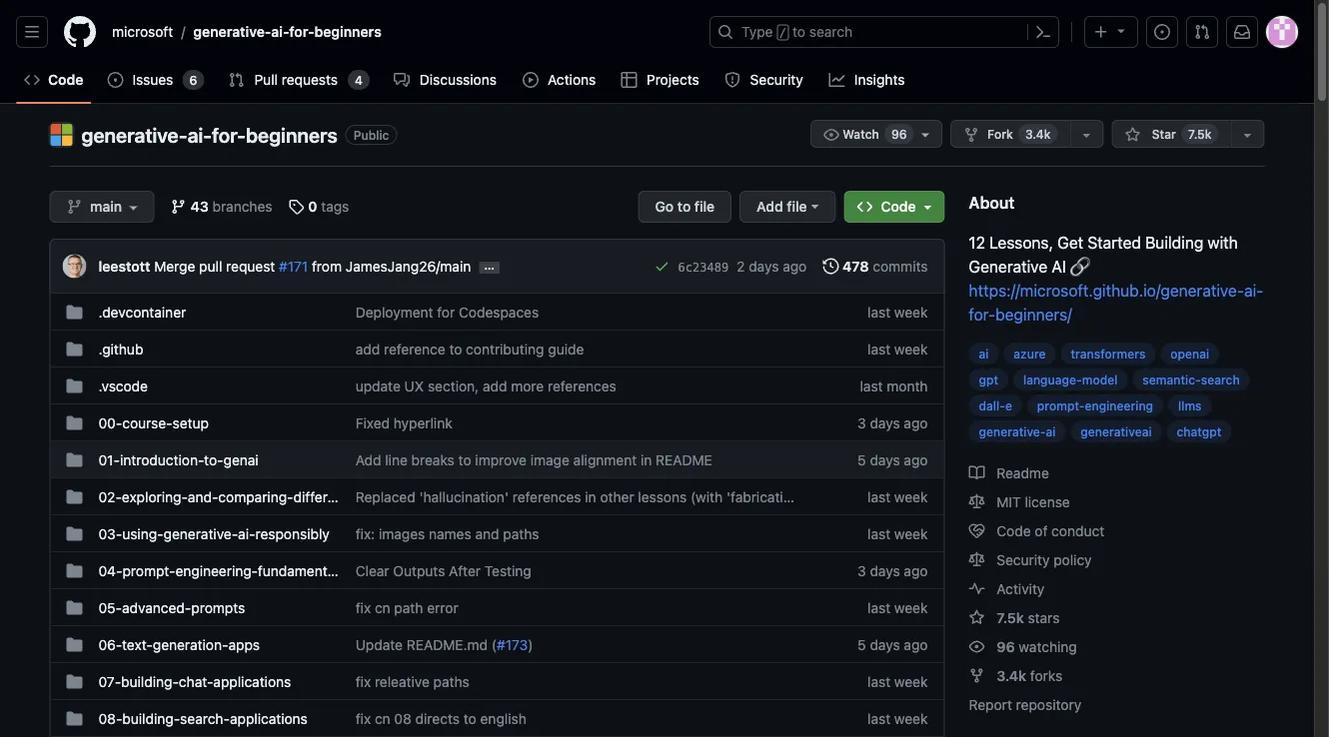 Task type: locate. For each thing, give the bounding box(es) containing it.
.devcontainer link
[[98, 304, 186, 320]]

1 vertical spatial applications
[[230, 711, 308, 727]]

1 horizontal spatial /
[[780, 26, 787, 40]]

04-prompt-engineering-fundamentals clear outputs after testing
[[98, 563, 532, 579]]

git pull request image left pull
[[228, 72, 244, 88]]

6 cell from the top
[[66, 487, 82, 508]]

5 row from the top
[[50, 441, 944, 479]]

ago left law icon
[[904, 563, 928, 579]]

1 vertical spatial 5 days ago
[[858, 637, 928, 653]]

prompt- down using-
[[122, 563, 175, 579]]

star image
[[1125, 127, 1141, 143]]

7 week from the top
[[895, 711, 928, 727]]

ago left book "image"
[[904, 452, 928, 468]]

1 horizontal spatial security
[[997, 552, 1050, 568]]

apps
[[228, 637, 260, 653]]

06-text-generation-apps link
[[98, 637, 260, 653]]

0 vertical spatial prompt-
[[1038, 399, 1085, 413]]

1 vertical spatial 3.4k
[[997, 668, 1027, 684]]

graph image
[[829, 72, 845, 88]]

1 horizontal spatial add
[[757, 198, 784, 215]]

ago left eye icon
[[904, 637, 928, 653]]

contributing
[[466, 341, 544, 357]]

building- for 08-
[[122, 711, 180, 727]]

3 directory image from the top
[[66, 415, 82, 431]]

1 vertical spatial 5
[[858, 637, 867, 653]]

0 vertical spatial search
[[810, 23, 853, 40]]

1 git branch image from the left
[[66, 199, 82, 215]]

clear
[[356, 563, 390, 579]]

2 row from the top
[[50, 330, 944, 368]]

week for in
[[895, 489, 928, 505]]

directory image left 07-
[[66, 674, 82, 690]]

2 git branch image from the left
[[171, 199, 187, 215]]

security up activity
[[997, 552, 1050, 568]]

5 days ago for 01-introduction-to-genai
[[858, 452, 928, 468]]

cell left "03-"
[[66, 524, 82, 545]]

cell left 05-
[[66, 598, 82, 619]]

1 vertical spatial fix
[[356, 674, 371, 690]]

0 vertical spatial references
[[548, 378, 617, 394]]

generation-
[[153, 637, 228, 653]]

cell left 07-
[[66, 672, 82, 693]]

in
[[641, 452, 652, 468], [585, 489, 597, 505]]

references down guide
[[548, 378, 617, 394]]

generative-
[[193, 23, 271, 40], [81, 123, 188, 146], [979, 425, 1046, 439], [164, 526, 238, 542]]

0 vertical spatial 3.4k
[[1026, 127, 1051, 141]]

paths right and on the bottom of page
[[503, 526, 539, 542]]

2 directory image from the top
[[66, 452, 82, 468]]

1 vertical spatial ai
[[1046, 425, 1056, 439]]

search inside semantic-search link
[[1202, 373, 1241, 387]]

1 horizontal spatial 7.5k
[[1189, 127, 1212, 141]]

row containing 08-building-search-applications
[[50, 700, 944, 738]]

1 vertical spatial security
[[997, 552, 1050, 568]]

3.4k
[[1026, 127, 1051, 141], [997, 668, 1027, 684]]

ago
[[783, 258, 807, 274], [904, 415, 928, 431], [904, 452, 928, 468], [904, 563, 928, 579], [904, 637, 928, 653]]

1 3 days ago from the top
[[858, 415, 928, 431]]

row containing .github
[[50, 330, 944, 368]]

directory image left the 08-
[[66, 711, 82, 727]]

directory image for 00-course-setup
[[66, 415, 82, 431]]

row
[[50, 293, 944, 331], [50, 330, 944, 368], [50, 367, 944, 405], [50, 404, 944, 442], [50, 441, 944, 479], [50, 478, 944, 516], [50, 515, 944, 553], [50, 552, 944, 590], [50, 589, 944, 627], [50, 626, 944, 664], [50, 663, 944, 701], [50, 700, 944, 738], [50, 737, 944, 738]]

cell
[[66, 302, 82, 323], [66, 339, 82, 360], [66, 376, 82, 397], [66, 413, 82, 434], [66, 450, 82, 471], [66, 487, 82, 508], [66, 524, 82, 545], [66, 561, 82, 582], [66, 598, 82, 619], [66, 635, 82, 656], [66, 672, 82, 693], [66, 709, 82, 730]]

more
[[511, 378, 544, 394]]

0 horizontal spatial code
[[48, 71, 83, 88]]

discussions
[[420, 71, 497, 88]]

1 horizontal spatial 96
[[997, 639, 1016, 655]]

notifications image
[[1235, 24, 1251, 40]]

update ux section, add more references link
[[356, 378, 617, 394]]

0 vertical spatial 5 days ago
[[858, 452, 928, 468]]

azure link
[[1004, 343, 1056, 365]]

0 vertical spatial ai
[[979, 347, 989, 361]]

shield image
[[725, 72, 741, 88]]

to right the breaks
[[459, 452, 472, 468]]

2 fix from the top
[[356, 674, 371, 690]]

2 vertical spatial fix
[[356, 711, 371, 727]]

git pull request image right issue opened icon
[[1195, 24, 1211, 40]]

directory image left 02-
[[66, 489, 82, 505]]

96 right eye icon
[[997, 639, 1016, 655]]

tags
[[321, 198, 349, 215]]

0 vertical spatial 7.5k
[[1189, 127, 1212, 141]]

last for error
[[868, 600, 891, 616]]

cell for .vscode
[[66, 376, 82, 397]]

replaced
[[356, 489, 416, 505]]

security link
[[717, 65, 813, 95]]

478
[[843, 258, 869, 274]]

owner avatar image
[[49, 123, 73, 147]]

5 for 06-text-generation-apps
[[858, 637, 867, 653]]

2 horizontal spatial for-
[[969, 305, 996, 324]]

2 last week from the top
[[868, 341, 928, 357]]

report repository link
[[969, 697, 1082, 713]]

repo forked image left fork
[[964, 127, 980, 143]]

96 for 96 watching
[[997, 639, 1016, 655]]

other
[[600, 489, 635, 505]]

cell left 02-
[[66, 487, 82, 508]]

fundamentals
[[258, 563, 346, 579]]

1 horizontal spatial file
[[787, 198, 807, 215]]

transformers
[[1071, 347, 1146, 361]]

watch
[[840, 127, 883, 141]]

0 vertical spatial code
[[48, 71, 83, 88]]

cn
[[375, 600, 391, 616], [375, 711, 391, 727]]

directory image
[[66, 341, 82, 357], [66, 378, 82, 394], [66, 415, 82, 431], [66, 563, 82, 579], [66, 637, 82, 653], [66, 674, 82, 690], [66, 711, 82, 727]]

add up update
[[356, 341, 380, 357]]

0 vertical spatial building-
[[121, 674, 179, 690]]

6 row from the top
[[50, 478, 944, 516]]

cell left 04- at the bottom left of the page
[[66, 561, 82, 582]]

3 days ago left law icon
[[858, 563, 928, 579]]

11 cell from the top
[[66, 672, 82, 693]]

repo forked image
[[964, 127, 980, 143], [969, 668, 985, 684]]

directory image down @leestott image
[[66, 304, 82, 320]]

5 cell from the top
[[66, 450, 82, 471]]

1 vertical spatial git pull request image
[[228, 72, 244, 88]]

4 last week from the top
[[868, 526, 928, 542]]

1 vertical spatial code
[[881, 198, 916, 215]]

in left readme
[[641, 452, 652, 468]]

code right code image
[[48, 71, 83, 88]]

4 cell from the top
[[66, 413, 82, 434]]

search up llms link
[[1202, 373, 1241, 387]]

1 vertical spatial 96
[[997, 639, 1016, 655]]

add left line
[[356, 452, 381, 468]]

readme
[[993, 465, 1050, 481]]

security right shield "image"
[[751, 71, 804, 88]]

repository
[[1017, 697, 1082, 713]]

7 row from the top
[[50, 515, 944, 553]]

fixed hyperlink
[[356, 415, 453, 431]]

7 last week from the top
[[868, 711, 928, 727]]

ago down month
[[904, 415, 928, 431]]

4 directory image from the top
[[66, 563, 82, 579]]

11 row from the top
[[50, 663, 944, 701]]

cell for 03-using-generative-ai-responsibly
[[66, 524, 82, 545]]

git pull request image for issue opened image
[[228, 72, 244, 88]]

3 week from the top
[[895, 489, 928, 505]]

directory image left '01-'
[[66, 452, 82, 468]]

2 cn from the top
[[375, 711, 391, 727]]

generative- up pull
[[193, 23, 271, 40]]

comparing-
[[218, 489, 294, 505]]

activity
[[997, 581, 1045, 597]]

01-
[[98, 452, 120, 468]]

gpt
[[979, 373, 999, 387]]

to right type
[[793, 23, 806, 40]]

search up graph image at the top right
[[810, 23, 853, 40]]

10 cell from the top
[[66, 635, 82, 656]]

2 3 from the top
[[858, 563, 867, 579]]

7 cell from the top
[[66, 524, 82, 545]]

add up 2 days ago link
[[757, 198, 784, 215]]

ux
[[405, 378, 424, 394]]

for- up ai link
[[969, 305, 996, 324]]

1 horizontal spatial code
[[881, 198, 916, 215]]

1 directory image from the top
[[66, 341, 82, 357]]

repo forked image down eye icon
[[969, 668, 985, 684]]

3 days ago down the last month
[[858, 415, 928, 431]]

1 cell from the top
[[66, 302, 82, 323]]

type
[[742, 23, 773, 40]]

reference
[[384, 341, 446, 357]]

/ right microsoft
[[181, 23, 185, 40]]

row containing 00-course-setup
[[50, 404, 944, 442]]

0 vertical spatial add
[[757, 198, 784, 215]]

actions link
[[515, 65, 605, 95]]

1 vertical spatial 7.5k
[[997, 610, 1025, 626]]

0 vertical spatial cn
[[375, 600, 391, 616]]

6 week from the top
[[895, 674, 928, 690]]

homepage image
[[64, 16, 96, 48]]

1 vertical spatial llms
[[355, 489, 381, 505]]

1 5 days ago from the top
[[858, 452, 928, 468]]

cell left 06-
[[66, 635, 82, 656]]

0 horizontal spatial git pull request image
[[228, 72, 244, 88]]

last week for and
[[868, 526, 928, 542]]

2 week from the top
[[895, 341, 928, 357]]

10 row from the top
[[50, 626, 944, 664]]

43
[[190, 198, 209, 215]]

2 cell from the top
[[66, 339, 82, 360]]

5 days ago down the last month
[[858, 452, 928, 468]]

days
[[749, 258, 779, 274], [870, 415, 901, 431], [870, 452, 901, 468], [870, 563, 901, 579], [870, 637, 901, 653]]

3.4k right fork
[[1026, 127, 1051, 141]]

hyperlink
[[394, 415, 453, 431]]

ai up readme
[[1046, 425, 1056, 439]]

cell down @leestott image
[[66, 302, 82, 323]]

1 horizontal spatial search
[[1202, 373, 1241, 387]]

1 vertical spatial 3
[[858, 563, 867, 579]]

model
[[1083, 373, 1118, 387]]

directory image
[[66, 304, 82, 320], [66, 452, 82, 468], [66, 489, 82, 505], [66, 526, 82, 542], [66, 600, 82, 616]]

7.5k down activity link
[[997, 610, 1025, 626]]

7.5k stars
[[997, 610, 1060, 626]]

1 fix from the top
[[356, 600, 371, 616]]

1 vertical spatial search
[[1202, 373, 1241, 387]]

git branch image left 43
[[171, 199, 187, 215]]

code left triangle down icon
[[881, 198, 916, 215]]

0 vertical spatial fix
[[356, 600, 371, 616]]

fix: images names and paths link
[[356, 526, 539, 542]]

5 last week from the top
[[868, 600, 928, 616]]

3.4k up report repository link
[[997, 668, 1027, 684]]

0 vertical spatial generative-ai-for-beginners link
[[185, 16, 390, 48]]

generative-ai link
[[969, 421, 1066, 443]]

add
[[757, 198, 784, 215], [356, 452, 381, 468]]

#171 link
[[279, 258, 308, 274]]

code image
[[24, 72, 40, 88]]

0 horizontal spatial git branch image
[[66, 199, 82, 215]]

cell for 01-introduction-to-genai
[[66, 450, 82, 471]]

03-using-generative-ai-responsibly
[[98, 526, 330, 542]]

0 vertical spatial add
[[356, 341, 380, 357]]

2 directory image from the top
[[66, 378, 82, 394]]

generative- inside grid
[[164, 526, 238, 542]]

1 directory image from the top
[[66, 304, 82, 320]]

security for security policy
[[997, 552, 1050, 568]]

ai up gpt
[[979, 347, 989, 361]]

row containing 02-exploring-and-comparing-different-llms
[[50, 478, 944, 516]]

replaced 'hallucination' references in other lessons (with 'fabricati… link
[[356, 489, 795, 505]]

llms down semantic-search link
[[1179, 399, 1202, 413]]

last week for directs
[[868, 711, 928, 727]]

1 horizontal spatial for-
[[289, 23, 314, 40]]

3 last week from the top
[[868, 489, 928, 505]]

paths down readme.md
[[434, 674, 470, 690]]

1 vertical spatial prompt-
[[122, 563, 175, 579]]

report repository
[[969, 697, 1082, 713]]

generative-ai-for-beginners link down the 6
[[81, 123, 338, 146]]

add for add file
[[757, 198, 784, 215]]

generativeai link
[[1071, 421, 1162, 443]]

1 vertical spatial for-
[[212, 123, 246, 146]]

3 days ago for fixed hyperlink
[[858, 415, 928, 431]]

cn left path
[[375, 600, 391, 616]]

git pull request image for issue opened icon
[[1195, 24, 1211, 40]]

directory image left 04- at the bottom left of the page
[[66, 563, 82, 579]]

0 horizontal spatial /
[[181, 23, 185, 40]]

6 directory image from the top
[[66, 674, 82, 690]]

1 horizontal spatial paths
[[503, 526, 539, 542]]

directory image left 06-
[[66, 637, 82, 653]]

cell left '01-'
[[66, 450, 82, 471]]

96
[[892, 127, 908, 141], [997, 639, 1016, 655]]

activity link
[[969, 581, 1045, 597]]

0 horizontal spatial add
[[356, 452, 381, 468]]

llms up fix:
[[355, 489, 381, 505]]

fix for fix cn path error
[[356, 600, 371, 616]]

fix left 08
[[356, 711, 371, 727]]

public
[[354, 128, 389, 142]]

0 vertical spatial beginners
[[314, 23, 382, 40]]

/ inside microsoft / generative-ai-for-beginners
[[181, 23, 185, 40]]

1 row from the top
[[50, 293, 944, 331]]

file up 2 days ago link
[[787, 198, 807, 215]]

1 vertical spatial repo forked image
[[969, 668, 985, 684]]

5 directory image from the top
[[66, 637, 82, 653]]

3 days ago for clear outputs after testing
[[858, 563, 928, 579]]

4 directory image from the top
[[66, 526, 82, 542]]

in left "other" at the left of page
[[585, 489, 597, 505]]

of
[[1035, 523, 1048, 539]]

git branch image left main
[[66, 199, 82, 215]]

beginners/
[[996, 305, 1073, 324]]

prompts
[[191, 600, 245, 616]]

96 right watch
[[892, 127, 908, 141]]

directory image left .github link on the top left of page
[[66, 341, 82, 357]]

pulse image
[[969, 581, 985, 597]]

1 3 from the top
[[858, 415, 867, 431]]

cell left 00-
[[66, 413, 82, 434]]

/ inside type / to search
[[780, 26, 787, 40]]

directory image left 05-
[[66, 600, 82, 616]]

1 vertical spatial cn
[[375, 711, 391, 727]]

2 5 days ago from the top
[[858, 637, 928, 653]]

8 row from the top
[[50, 552, 944, 590]]

row containing 03-using-generative-ai-responsibly
[[50, 515, 944, 553]]

directory image left .vscode link
[[66, 378, 82, 394]]

2 vertical spatial for-
[[969, 305, 996, 324]]

add file
[[757, 198, 807, 215]]

3 row from the top
[[50, 367, 944, 405]]

05-advanced-prompts
[[98, 600, 245, 616]]

1 horizontal spatial prompt-
[[1038, 399, 1085, 413]]

commits
[[873, 258, 928, 274]]

0 vertical spatial llms
[[1179, 399, 1202, 413]]

references down image
[[513, 489, 582, 505]]

ago for add line breaks to improve image alignment in readme
[[904, 452, 928, 468]]

0 vertical spatial 3 days ago
[[858, 415, 928, 431]]

1 vertical spatial building-
[[122, 711, 180, 727]]

code of conduct
[[993, 523, 1105, 539]]

cn left 08
[[375, 711, 391, 727]]

command palette image
[[1036, 24, 1052, 40]]

/ for type
[[780, 26, 787, 40]]

generative- down 'e'
[[979, 425, 1046, 439]]

ai- inside microsoft / generative-ai-for-beginners
[[271, 23, 289, 40]]

exploring-
[[122, 489, 188, 505]]

0 horizontal spatial security
[[751, 71, 804, 88]]

file right go
[[695, 198, 715, 215]]

for- up the pull requests
[[289, 23, 314, 40]]

fix left releative
[[356, 674, 371, 690]]

add
[[356, 341, 380, 357], [483, 378, 507, 394]]

grid containing .devcontainer
[[50, 293, 944, 738]]

12 cell from the top
[[66, 709, 82, 730]]

for- up 43 branches
[[212, 123, 246, 146]]

3 fix from the top
[[356, 711, 371, 727]]

0 vertical spatial applications
[[213, 674, 291, 690]]

3 days ago
[[858, 415, 928, 431], [858, 563, 928, 579]]

fork 3.4k
[[988, 127, 1051, 141]]

(
[[492, 637, 497, 653]]

llms
[[1179, 399, 1202, 413], [355, 489, 381, 505]]

last week for contributing
[[868, 341, 928, 357]]

7 directory image from the top
[[66, 711, 82, 727]]

fix for fix cn 08 directs to english
[[356, 711, 371, 727]]

directory image left "03-"
[[66, 526, 82, 542]]

image
[[531, 452, 570, 468]]

paths
[[503, 526, 539, 542], [434, 674, 470, 690]]

cell left the 08-
[[66, 709, 82, 730]]

generative
[[969, 257, 1048, 276]]

6c23489 2 days ago
[[678, 258, 807, 274]]

2 vertical spatial code
[[997, 523, 1031, 539]]

0 vertical spatial paths
[[503, 526, 539, 542]]

last for in
[[868, 489, 891, 505]]

12
[[969, 233, 986, 252]]

git pull request image
[[1195, 24, 1211, 40], [228, 72, 244, 88]]

(with
[[691, 489, 723, 505]]

generative- down the and-
[[164, 526, 238, 542]]

generative-ai-for-beginners
[[81, 123, 338, 146]]

0 vertical spatial 96
[[892, 127, 908, 141]]

2 file from the left
[[787, 198, 807, 215]]

3 cell from the top
[[66, 376, 82, 397]]

report
[[969, 697, 1013, 713]]

0 vertical spatial git pull request image
[[1195, 24, 1211, 40]]

commits on main element
[[873, 258, 928, 274]]

cn for 08
[[375, 711, 391, 727]]

3 directory image from the top
[[66, 489, 82, 505]]

9 cell from the top
[[66, 598, 82, 619]]

beginners up 4
[[314, 23, 382, 40]]

git branch image
[[66, 199, 82, 215], [171, 199, 187, 215]]

5 directory image from the top
[[66, 600, 82, 616]]

row containing 06-text-generation-apps
[[50, 626, 944, 664]]

1 vertical spatial 3 days ago
[[858, 563, 928, 579]]

update readme.md ( #173 )
[[356, 637, 533, 653]]

1 cn from the top
[[375, 600, 391, 616]]

file inside 'button'
[[787, 198, 807, 215]]

generative-ai-for-beginners link up the pull requests
[[185, 16, 390, 48]]

history image
[[823, 258, 839, 274]]

add left more
[[483, 378, 507, 394]]

cell for 05-advanced-prompts
[[66, 598, 82, 619]]

4 week from the top
[[895, 526, 928, 542]]

directory image for 05-advanced-prompts
[[66, 600, 82, 616]]

add inside 'button'
[[757, 198, 784, 215]]

4 row from the top
[[50, 404, 944, 442]]

9 row from the top
[[50, 589, 944, 627]]

cell left .github link on the top left of page
[[66, 339, 82, 360]]

1 vertical spatial add
[[356, 452, 381, 468]]

0 vertical spatial repo forked image
[[964, 127, 980, 143]]

prompt- down language-
[[1038, 399, 1085, 413]]

1 horizontal spatial git branch image
[[171, 199, 187, 215]]

0 vertical spatial 3
[[858, 415, 867, 431]]

5 days ago left eye icon
[[858, 637, 928, 653]]

7.5k right star
[[1189, 127, 1212, 141]]

0 vertical spatial security
[[751, 71, 804, 88]]

last for contributing
[[868, 341, 891, 357]]

1 5 from the top
[[858, 452, 867, 468]]

0 horizontal spatial in
[[585, 489, 597, 505]]

cell left .vscode link
[[66, 376, 82, 397]]

5 days ago for 06-text-generation-apps
[[858, 637, 928, 653]]

list
[[104, 16, 698, 48]]

'hallucination'
[[419, 489, 509, 505]]

0 horizontal spatial prompt-
[[122, 563, 175, 579]]

5 week from the top
[[895, 600, 928, 616]]

… button
[[479, 258, 500, 274]]

00-course-setup
[[98, 415, 209, 431]]

12 row from the top
[[50, 700, 944, 738]]

08-
[[98, 711, 122, 727]]

generative- inside microsoft / generative-ai-for-beginners
[[193, 23, 271, 40]]

llms link
[[1169, 395, 1212, 417]]

applications for chat-
[[213, 674, 291, 690]]

cell for 06-text-generation-apps
[[66, 635, 82, 656]]

0 horizontal spatial file
[[695, 198, 715, 215]]

0 horizontal spatial paths
[[434, 674, 470, 690]]

grid
[[50, 293, 944, 738]]

0 horizontal spatial llms
[[355, 489, 381, 505]]

1 horizontal spatial in
[[641, 452, 652, 468]]

07-
[[98, 674, 121, 690]]

days for clear outputs after testing
[[870, 563, 901, 579]]

repo forked image for fork
[[964, 127, 980, 143]]

plus image
[[1094, 24, 1110, 40]]

after
[[449, 563, 481, 579]]

0 vertical spatial 5
[[858, 452, 867, 468]]

8 cell from the top
[[66, 561, 82, 582]]

/ right type
[[780, 26, 787, 40]]

1 horizontal spatial add
[[483, 378, 507, 394]]

0 horizontal spatial search
[[810, 23, 853, 40]]

fix down 'clear'
[[356, 600, 371, 616]]

1 vertical spatial in
[[585, 489, 597, 505]]

0 vertical spatial for-
[[289, 23, 314, 40]]

code left of
[[997, 523, 1031, 539]]

0 horizontal spatial 96
[[892, 127, 908, 141]]

star image
[[969, 610, 985, 626]]

beginners down the pull requests
[[246, 123, 338, 146]]

2 3 days ago from the top
[[858, 563, 928, 579]]

2 5 from the top
[[858, 637, 867, 653]]

add line breaks to improve image alignment in readme
[[356, 452, 713, 468]]

1 vertical spatial beginners
[[246, 123, 338, 146]]

fix
[[356, 600, 371, 616], [356, 674, 371, 690], [356, 711, 371, 727]]

conduct
[[1052, 523, 1105, 539]]

directory image left 00-
[[66, 415, 82, 431]]

1 horizontal spatial git pull request image
[[1195, 24, 1211, 40]]



Task type: describe. For each thing, give the bounding box(es) containing it.
/ for microsoft
[[181, 23, 185, 40]]

1 horizontal spatial llms
[[1179, 399, 1202, 413]]

fix cn 08 directs to english
[[356, 711, 527, 727]]

cell for 04-prompt-engineering-fundamentals
[[66, 561, 82, 582]]

@leestott image
[[62, 254, 86, 278]]

1 vertical spatial add
[[483, 378, 507, 394]]

projects link
[[613, 65, 709, 95]]

ai link
[[969, 343, 999, 365]]

directory image for 07-building-chat-applications
[[66, 674, 82, 690]]

english
[[481, 711, 527, 727]]

directory image for .vscode
[[66, 378, 82, 394]]

testing
[[485, 563, 532, 579]]

1 week from the top
[[895, 304, 928, 320]]

ai- inside grid
[[238, 526, 255, 542]]

days for add line breaks to improve image alignment in readme
[[870, 452, 901, 468]]

branches
[[213, 198, 273, 215]]

#171
[[279, 258, 308, 274]]

gpt link
[[969, 369, 1009, 391]]

add line breaks to improve image alignment in readme link
[[356, 452, 713, 468]]

microsoft / generative-ai-for-beginners
[[112, 23, 382, 40]]

star 7.5k
[[1149, 127, 1212, 141]]

week for and
[[895, 526, 928, 542]]

eye image
[[824, 127, 840, 143]]

discussions link
[[386, 65, 507, 95]]

0 vertical spatial in
[[641, 452, 652, 468]]

1 last week from the top
[[868, 304, 928, 320]]

3 for fixed hyperlink
[[858, 415, 867, 431]]

https://microsoft.github.io/generative-ai- for-beginners/ link
[[969, 281, 1264, 324]]

guide
[[548, 341, 584, 357]]

0 horizontal spatial 7.5k
[[997, 610, 1025, 626]]

last for add
[[860, 378, 883, 394]]

for- inside microsoft / generative-ai-for-beginners
[[289, 23, 314, 40]]

git branch image for 43
[[171, 199, 187, 215]]

row containing 04-prompt-engineering-fundamentals
[[50, 552, 944, 590]]

cell for 02-exploring-and-comparing-different-llms
[[66, 487, 82, 508]]

chatgpt
[[1177, 425, 1222, 439]]

security for security
[[751, 71, 804, 88]]

directory image for 06-text-generation-apps
[[66, 637, 82, 653]]

0 horizontal spatial ai
[[979, 347, 989, 361]]

week for contributing
[[895, 341, 928, 357]]

go to file link
[[638, 191, 732, 223]]

merge pull request link
[[154, 258, 275, 274]]

readme
[[656, 452, 713, 468]]

to right go
[[678, 198, 691, 215]]

for
[[437, 304, 455, 320]]

table image
[[621, 72, 637, 88]]

last for directs
[[868, 711, 891, 727]]

code of conduct link
[[969, 523, 1105, 539]]

row containing 01-introduction-to-genai
[[50, 441, 944, 479]]

13 row from the top
[[50, 737, 944, 738]]

e
[[1006, 399, 1013, 413]]

law image
[[969, 552, 985, 568]]

cell for 08-building-search-applications
[[66, 709, 82, 730]]

row containing 05-advanced-prompts
[[50, 589, 944, 627]]

fixed
[[356, 415, 390, 431]]

update readme.md ( link
[[356, 637, 497, 653]]

ago for fixed hyperlink
[[904, 415, 928, 431]]

3 / 3 checks ok image
[[654, 258, 670, 274]]

beginners inside microsoft / generative-ai-for-beginners
[[314, 23, 382, 40]]

directory image for .devcontainer
[[66, 304, 82, 320]]

6 last week from the top
[[868, 674, 928, 690]]

directory image for 02-exploring-and-comparing-different-llms
[[66, 489, 82, 505]]

1 vertical spatial paths
[[434, 674, 470, 690]]

96 watching
[[997, 639, 1078, 655]]

engineering
[[1085, 399, 1154, 413]]

line
[[385, 452, 408, 468]]

03-using-generative-ai-responsibly link
[[98, 526, 330, 542]]

fixed hyperlink link
[[356, 415, 453, 431]]

02-exploring-and-comparing-different-llms
[[98, 489, 381, 505]]

code of conduct image
[[969, 523, 985, 539]]

1 horizontal spatial ai
[[1046, 425, 1056, 439]]

llms inside row
[[355, 489, 381, 505]]

issue opened image
[[107, 72, 123, 88]]

#173
[[497, 637, 528, 653]]

applications for search-
[[230, 711, 308, 727]]

0 horizontal spatial for-
[[212, 123, 246, 146]]

text-
[[122, 637, 153, 653]]

12 lessons, get started building with generative ai 🔗 https://microsoft.github.io/generative-ai- for-beginners/
[[969, 233, 1264, 324]]

01-introduction-to-genai
[[98, 452, 259, 468]]

triangle down image
[[920, 199, 936, 215]]

building
[[1146, 233, 1204, 252]]

leestott link
[[98, 258, 150, 274]]

2 days ago link
[[737, 256, 807, 277]]

ai
[[1052, 257, 1067, 276]]

projects
[[647, 71, 700, 88]]

prompt- inside grid
[[122, 563, 175, 579]]

row containing .vscode
[[50, 367, 944, 405]]

prompt- inside prompt-engineering link
[[1038, 399, 1085, 413]]

language-model
[[1024, 373, 1118, 387]]

fix for fix releative paths
[[356, 674, 371, 690]]

jamesjang26/main
[[346, 258, 471, 274]]

list containing microsoft / generative-ai-for-beginners
[[104, 16, 698, 48]]

3 for clear outputs after testing
[[858, 563, 867, 579]]

directs
[[416, 711, 460, 727]]

directory image for 04-prompt-engineering-fundamentals
[[66, 563, 82, 579]]

setup
[[173, 415, 209, 431]]

cell for .devcontainer
[[66, 302, 82, 323]]

pull
[[254, 71, 278, 88]]

play image
[[523, 72, 539, 88]]

2 horizontal spatial code
[[997, 523, 1031, 539]]

update
[[356, 637, 403, 653]]

2
[[737, 258, 745, 274]]

cell for 00-course-setup
[[66, 413, 82, 434]]

see your forks of this repository image
[[1079, 127, 1095, 143]]

add this repository to a list image
[[1240, 127, 1256, 143]]

pull requests
[[254, 71, 338, 88]]

prompt-engineering link
[[1028, 395, 1164, 417]]

semantic-search link
[[1133, 369, 1251, 391]]

insights
[[855, 71, 905, 88]]

security policy
[[993, 552, 1092, 568]]

.vscode
[[98, 378, 148, 394]]

tag image
[[289, 199, 305, 215]]

cell for 07-building-chat-applications
[[66, 672, 82, 693]]

readme link
[[969, 465, 1050, 481]]

with
[[1208, 233, 1239, 252]]

different-
[[294, 489, 355, 505]]

cell for .github
[[66, 339, 82, 360]]

6c23489
[[678, 260, 729, 274]]

directory image for 01-introduction-to-genai
[[66, 452, 82, 468]]

semantic-search
[[1143, 373, 1241, 387]]

0 horizontal spatial add
[[356, 341, 380, 357]]

05-advanced-prompts link
[[98, 600, 245, 616]]

last for and
[[868, 526, 891, 542]]

07-building-chat-applications
[[98, 674, 291, 690]]

week for error
[[895, 600, 928, 616]]

for- inside 12 lessons, get started building with generative ai 🔗 https://microsoft.github.io/generative-ai- for-beginners/
[[969, 305, 996, 324]]

book image
[[969, 465, 985, 481]]

openai
[[1171, 347, 1210, 361]]

add for add line breaks to improve image alignment in readme
[[356, 452, 381, 468]]

5 for 01-introduction-to-genai
[[858, 452, 867, 468]]

from
[[312, 258, 342, 274]]

06-text-generation-apps
[[98, 637, 260, 653]]

1 file from the left
[[695, 198, 715, 215]]

outputs
[[393, 563, 445, 579]]

1 vertical spatial references
[[513, 489, 582, 505]]

last month
[[860, 378, 928, 394]]

using-
[[122, 526, 164, 542]]

repo forked image for 3.4k
[[969, 668, 985, 684]]

last week for error
[[868, 600, 928, 616]]

.github
[[98, 341, 143, 357]]

ago for clear outputs after testing
[[904, 563, 928, 579]]

dall-e
[[979, 399, 1013, 413]]

7538 users starred this repository element
[[1182, 124, 1219, 144]]

directory image for .github
[[66, 341, 82, 357]]

code image
[[857, 199, 873, 215]]

1 vertical spatial generative-ai-for-beginners link
[[81, 123, 338, 146]]

08-building-search-applications link
[[98, 711, 308, 727]]

code link
[[16, 65, 91, 95]]

generative- down the issues
[[81, 123, 188, 146]]

last week for in
[[868, 489, 928, 505]]

05-
[[98, 600, 122, 616]]

to-
[[204, 452, 224, 468]]

directory image for 03-using-generative-ai-responsibly
[[66, 526, 82, 542]]

00-course-setup link
[[98, 415, 209, 431]]

days for fixed hyperlink
[[870, 415, 901, 431]]

stars
[[1028, 610, 1060, 626]]

ago left the history icon
[[783, 258, 807, 274]]

to right "directs"
[[464, 711, 477, 727]]

43 branches
[[190, 198, 273, 215]]

to up section,
[[449, 341, 462, 357]]

actions
[[548, 71, 596, 88]]

issue opened image
[[1155, 24, 1171, 40]]

law image
[[969, 494, 985, 510]]

ai- inside 12 lessons, get started building with generative ai 🔗 https://microsoft.github.io/generative-ai- for-beginners/
[[1245, 281, 1264, 300]]

directory image for 08-building-search-applications
[[66, 711, 82, 727]]

week for directs
[[895, 711, 928, 727]]

row containing .devcontainer
[[50, 293, 944, 331]]

.github link
[[98, 341, 143, 357]]

request
[[226, 258, 275, 274]]

git branch image for main
[[66, 199, 82, 215]]

security policy link
[[969, 552, 1092, 568]]

cn for path
[[375, 600, 391, 616]]

add reference to contributing guide link
[[356, 341, 584, 357]]

comment discussion image
[[394, 72, 410, 88]]

triangle down image
[[1114, 22, 1130, 38]]

license
[[1025, 494, 1071, 510]]

row containing 07-building-chat-applications
[[50, 663, 944, 701]]

go
[[655, 198, 674, 215]]

main
[[90, 198, 122, 215]]

96 for 96
[[892, 127, 908, 141]]

prompt-engineering
[[1038, 399, 1154, 413]]

eye image
[[969, 639, 985, 655]]

azure
[[1014, 347, 1046, 361]]

building- for 07-
[[121, 674, 179, 690]]



Task type: vqa. For each thing, say whether or not it's contained in the screenshot.
x IMAGE
no



